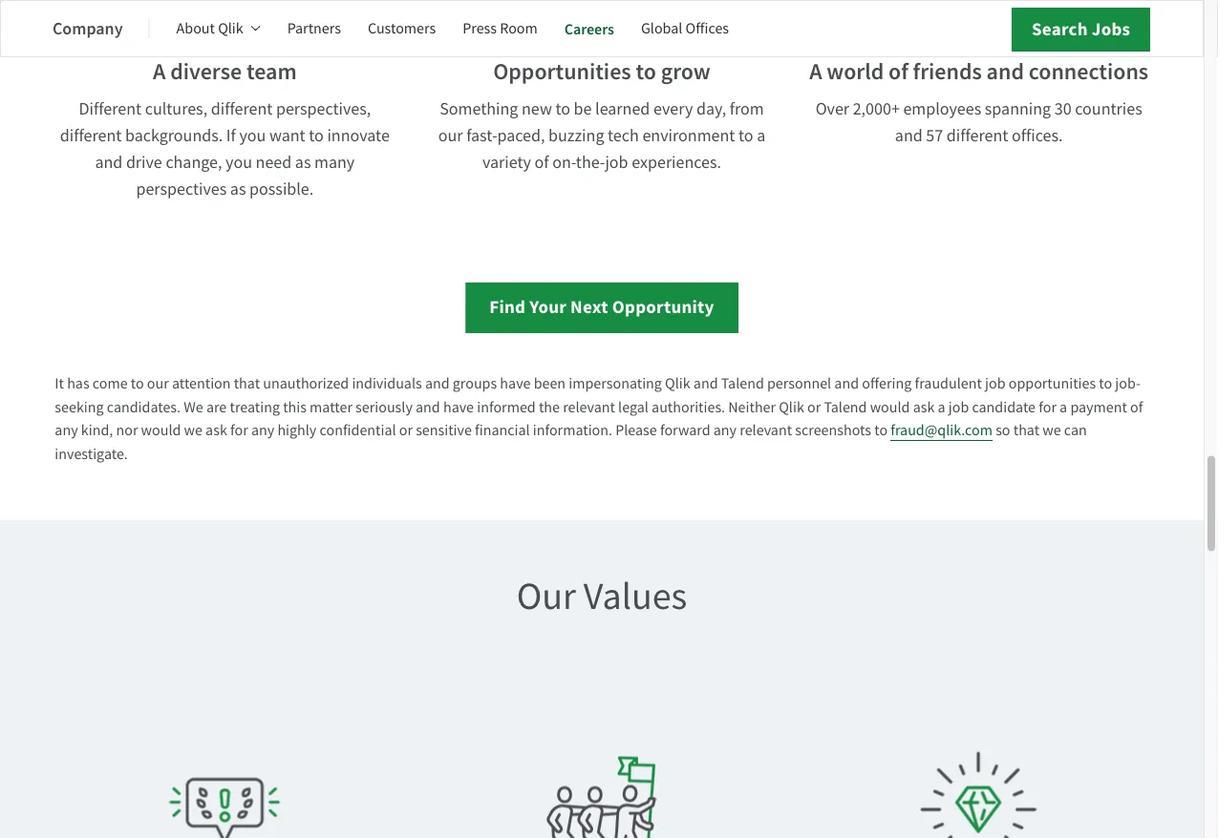 Task type: describe. For each thing, give the bounding box(es) containing it.
to left be
[[556, 98, 570, 120]]

perspectives,
[[276, 98, 371, 120]]

authorities.
[[652, 397, 725, 417]]

1 horizontal spatial talend
[[824, 397, 867, 417]]

kind,
[[81, 421, 113, 441]]

0 horizontal spatial would
[[141, 421, 181, 441]]

has
[[67, 374, 89, 393]]

jobs
[[1092, 17, 1131, 41]]

0 vertical spatial relevant
[[563, 397, 615, 417]]

our values
[[517, 572, 687, 621]]

something new to be learned every day, from our fast-paced, buzzing tech environment to a variety of on-the-job experiences.
[[438, 98, 766, 173]]

2 horizontal spatial a
[[1060, 397, 1068, 417]]

we
[[184, 397, 203, 417]]

1 horizontal spatial have
[[500, 374, 531, 393]]

1 vertical spatial or
[[399, 421, 413, 441]]

of inside it has come to our attention that unauthorized individuals and groups have been impersonating qlik and talend personnel and offering fraudulent job opportunities to job- seeking candidates. we are treating this matter seriously and have informed the relevant legal authorities. neither qlik or talend would ask a job candidate for a payment of any kind, nor would we ask for any highly confidential or sensitive financial information. please forward any relevant screenshots to
[[1130, 397, 1143, 417]]

job inside something new to be learned every day, from our fast-paced, buzzing tech environment to a variety of on-the-job experiences.
[[605, 151, 628, 173]]

0 horizontal spatial different
[[60, 125, 122, 147]]

we take ownership image
[[526, 734, 678, 839]]

1 horizontal spatial of
[[889, 56, 908, 86]]

can
[[1064, 421, 1087, 441]]

it has come to our attention that unauthorized individuals and groups have been impersonating qlik and talend personnel and offering fraudulent job opportunities to job- seeking candidates. we are treating this matter seriously and have informed the relevant legal authorities. neither qlik or talend would ask a job candidate for a payment of any kind, nor would we ask for any highly confidential or sensitive financial information. please forward any relevant screenshots to
[[55, 374, 1143, 441]]

personnel
[[767, 374, 831, 393]]

1 vertical spatial as
[[230, 178, 246, 200]]

press room link
[[463, 6, 538, 52]]

opportunity
[[612, 295, 715, 319]]

environment
[[642, 125, 735, 147]]

to up candidates.
[[131, 374, 144, 393]]

connections
[[1029, 56, 1149, 86]]

tech
[[608, 125, 639, 147]]

different inside "over 2,000+ employees spanning 30 countries and 57 different offices."
[[947, 125, 1008, 147]]

2 any from the left
[[251, 421, 274, 441]]

company
[[53, 17, 123, 40]]

many
[[314, 151, 355, 173]]

1 vertical spatial you
[[226, 151, 252, 173]]

learned
[[595, 98, 650, 120]]

2 horizontal spatial qlik
[[779, 397, 804, 417]]

of inside something new to be learned every day, from our fast-paced, buzzing tech environment to a variety of on-the-job experiences.
[[535, 151, 549, 173]]

and up spanning
[[987, 56, 1024, 86]]

employees
[[903, 98, 982, 120]]

and up authorities.
[[694, 374, 718, 393]]

our inside something new to be learned every day, from our fast-paced, buzzing tech environment to a variety of on-the-job experiences.
[[438, 125, 463, 147]]

1 horizontal spatial relevant
[[740, 421, 792, 441]]

it
[[55, 374, 64, 393]]

global offices
[[641, 19, 729, 38]]

about qlik link
[[176, 6, 261, 52]]

we inside it has come to our attention that unauthorized individuals and groups have been impersonating qlik and talend personnel and offering fraudulent job opportunities to job- seeking candidates. we are treating this matter seriously and have informed the relevant legal authorities. neither qlik or talend would ask a job candidate for a payment of any kind, nor would we ask for any highly confidential or sensitive financial information. please forward any relevant screenshots to
[[184, 421, 202, 441]]

our inside it has come to our attention that unauthorized individuals and groups have been impersonating qlik and talend personnel and offering fraudulent job opportunities to job- seeking candidates. we are treating this matter seriously and have informed the relevant legal authorities. neither qlik or talend would ask a job candidate for a payment of any kind, nor would we ask for any highly confidential or sensitive financial information. please forward any relevant screenshots to
[[147, 374, 169, 393]]

to down from
[[739, 125, 754, 147]]

0 vertical spatial would
[[870, 397, 910, 417]]

seriously
[[356, 397, 413, 417]]

partners
[[287, 19, 341, 38]]

about qlik
[[176, 19, 243, 38]]

that inside it has come to our attention that unauthorized individuals and groups have been impersonating qlik and talend personnel and offering fraudulent job opportunities to job- seeking candidates. we are treating this matter seriously and have informed the relevant legal authorities. neither qlik or talend would ask a job candidate for a payment of any kind, nor would we ask for any highly confidential or sensitive financial information. please forward any relevant screenshots to
[[234, 374, 260, 393]]

global offices link
[[641, 6, 729, 52]]

2 vertical spatial job
[[949, 397, 969, 417]]

offering
[[862, 374, 912, 393]]

offices
[[686, 19, 729, 38]]

new
[[522, 98, 552, 120]]

from
[[730, 98, 764, 120]]

search
[[1032, 17, 1088, 41]]

payment
[[1071, 397, 1127, 417]]

paced,
[[497, 125, 545, 147]]

and left offering at right top
[[835, 374, 859, 393]]

neither
[[728, 397, 776, 417]]

0 vertical spatial as
[[295, 151, 311, 173]]

are
[[206, 397, 227, 417]]

30
[[1055, 98, 1072, 120]]

so that we can investigate.
[[55, 421, 1087, 464]]

careers link
[[564, 6, 614, 52]]

press room
[[463, 19, 538, 38]]

day,
[[696, 98, 726, 120]]

careers
[[564, 19, 614, 39]]

a for a diverse team
[[153, 56, 166, 86]]

qlik inside company menu bar
[[218, 19, 243, 38]]

to inside different cultures, different perspectives, different backgrounds. if you want to innovate and drive change, you need as many perspectives as possible.
[[309, 125, 324, 147]]

values
[[584, 572, 687, 621]]

countries
[[1075, 98, 1143, 120]]

want
[[269, 125, 305, 147]]

find your next opportunity
[[489, 295, 715, 319]]

about
[[176, 19, 215, 38]]

need
[[256, 151, 292, 173]]

perspectives
[[136, 178, 227, 200]]

come
[[93, 374, 128, 393]]

search jobs
[[1032, 17, 1131, 41]]

sensitive
[[416, 421, 472, 441]]

every
[[654, 98, 693, 120]]

the
[[539, 397, 560, 417]]

57
[[926, 125, 943, 147]]

world
[[827, 56, 884, 86]]

screenshots
[[795, 421, 871, 441]]

customers link
[[368, 6, 436, 52]]

buzzing
[[549, 125, 604, 147]]

if
[[226, 125, 236, 147]]

1 any from the left
[[55, 421, 78, 441]]

seeking
[[55, 397, 104, 417]]

innovate
[[327, 125, 390, 147]]

nor
[[116, 421, 138, 441]]

find your next opportunity link
[[466, 283, 738, 333]]

investigate.
[[55, 445, 128, 464]]

confidential
[[320, 421, 396, 441]]

different
[[79, 98, 142, 120]]

legal
[[618, 397, 649, 417]]

a for a world of friends and connections
[[810, 56, 822, 86]]

to left grow
[[636, 56, 656, 86]]

1 horizontal spatial qlik
[[665, 374, 691, 393]]

0 horizontal spatial ask
[[206, 421, 227, 441]]



Task type: vqa. For each thing, say whether or not it's contained in the screenshot.
every
yes



Task type: locate. For each thing, give the bounding box(es) containing it.
any down treating
[[251, 421, 274, 441]]

and left 57
[[895, 125, 923, 147]]

we
[[184, 421, 202, 441], [1043, 421, 1061, 441]]

company menu bar
[[53, 6, 756, 52]]

opportunities to grow
[[493, 56, 711, 86]]

different down different
[[60, 125, 122, 147]]

ask
[[913, 397, 935, 417], [206, 421, 227, 441]]

financial
[[475, 421, 530, 441]]

fraud@qlik.com link
[[891, 421, 993, 442]]

be
[[574, 98, 592, 120]]

0 horizontal spatial relevant
[[563, 397, 615, 417]]

offices.
[[1012, 125, 1063, 147]]

information.
[[533, 421, 612, 441]]

and inside "over 2,000+ employees spanning 30 countries and 57 different offices."
[[895, 125, 923, 147]]

2 we from the left
[[1043, 421, 1061, 441]]

1 horizontal spatial different
[[211, 98, 273, 120]]

a up fraud@qlik.com
[[938, 397, 946, 417]]

we are genuine image
[[903, 734, 1056, 839]]

0 horizontal spatial a
[[757, 125, 766, 147]]

talend
[[721, 374, 764, 393], [824, 397, 867, 417]]

room
[[500, 19, 538, 38]]

1 horizontal spatial we
[[1043, 421, 1061, 441]]

different right 57
[[947, 125, 1008, 147]]

0 horizontal spatial talend
[[721, 374, 764, 393]]

different
[[211, 98, 273, 120], [60, 125, 122, 147], [947, 125, 1008, 147]]

qlik down personnel at top right
[[779, 397, 804, 417]]

and up sensitive
[[416, 397, 440, 417]]

fraudulent
[[915, 374, 982, 393]]

unauthorized
[[263, 374, 349, 393]]

matter
[[310, 397, 353, 417]]

0 horizontal spatial qlik
[[218, 19, 243, 38]]

0 vertical spatial have
[[500, 374, 531, 393]]

something
[[440, 98, 518, 120]]

0 vertical spatial job
[[605, 151, 628, 173]]

0 horizontal spatial as
[[230, 178, 246, 200]]

that right so
[[1014, 421, 1040, 441]]

of left on-
[[535, 151, 549, 173]]

job down fraudulent
[[949, 397, 969, 417]]

1 vertical spatial of
[[535, 151, 549, 173]]

a down from
[[757, 125, 766, 147]]

groups
[[453, 374, 497, 393]]

this
[[283, 397, 307, 417]]

backgrounds.
[[125, 125, 223, 147]]

1 vertical spatial qlik
[[665, 374, 691, 393]]

please
[[616, 421, 657, 441]]

2 horizontal spatial different
[[947, 125, 1008, 147]]

0 vertical spatial qlik
[[218, 19, 243, 38]]

fast-
[[466, 125, 497, 147]]

informed
[[477, 397, 536, 417]]

1 vertical spatial have
[[443, 397, 474, 417]]

diverse
[[170, 56, 242, 86]]

we left can
[[1043, 421, 1061, 441]]

cultures,
[[145, 98, 207, 120]]

0 horizontal spatial of
[[535, 151, 549, 173]]

1 a from the left
[[153, 56, 166, 86]]

opportunities
[[493, 56, 631, 86]]

we make an impact image
[[148, 734, 301, 839]]

over 2,000+ employees spanning 30 countries and 57 different offices.
[[816, 98, 1143, 147]]

and left drive
[[95, 151, 123, 173]]

the-
[[576, 151, 605, 173]]

0 horizontal spatial for
[[230, 421, 248, 441]]

as right need
[[295, 151, 311, 173]]

2,000+
[[853, 98, 900, 120]]

job
[[605, 151, 628, 173], [985, 374, 1006, 393], [949, 397, 969, 417]]

0 vertical spatial of
[[889, 56, 908, 86]]

or
[[807, 397, 821, 417], [399, 421, 413, 441]]

to right "screenshots"
[[875, 421, 888, 441]]

ask down are
[[206, 421, 227, 441]]

0 horizontal spatial any
[[55, 421, 78, 441]]

0 horizontal spatial we
[[184, 421, 202, 441]]

1 horizontal spatial as
[[295, 151, 311, 173]]

1 vertical spatial ask
[[206, 421, 227, 441]]

have up sensitive
[[443, 397, 474, 417]]

1 vertical spatial for
[[230, 421, 248, 441]]

attention
[[172, 374, 231, 393]]

1 horizontal spatial for
[[1039, 397, 1057, 417]]

qlik right about
[[218, 19, 243, 38]]

for down opportunities
[[1039, 397, 1057, 417]]

you down the if at the left
[[226, 151, 252, 173]]

have up informed
[[500, 374, 531, 393]]

talend up neither
[[721, 374, 764, 393]]

0 vertical spatial ask
[[913, 397, 935, 417]]

0 vertical spatial for
[[1039, 397, 1057, 417]]

find
[[489, 295, 526, 319]]

our left fast-
[[438, 125, 463, 147]]

candidate
[[972, 397, 1036, 417]]

for
[[1039, 397, 1057, 417], [230, 421, 248, 441]]

1 vertical spatial relevant
[[740, 421, 792, 441]]

to down perspectives,
[[309, 125, 324, 147]]

0 horizontal spatial that
[[234, 374, 260, 393]]

candidates.
[[107, 397, 181, 417]]

a world of friends and connections
[[810, 56, 1149, 86]]

different up the if at the left
[[211, 98, 273, 120]]

0 horizontal spatial a
[[153, 56, 166, 86]]

1 vertical spatial our
[[147, 374, 169, 393]]

and inside different cultures, different perspectives, different backgrounds. if you want to innovate and drive change, you need as many perspectives as possible.
[[95, 151, 123, 173]]

variety
[[482, 151, 531, 173]]

2 a from the left
[[810, 56, 822, 86]]

our
[[517, 572, 576, 621]]

1 horizontal spatial a
[[810, 56, 822, 86]]

1 horizontal spatial that
[[1014, 421, 1040, 441]]

have
[[500, 374, 531, 393], [443, 397, 474, 417]]

highly
[[277, 421, 317, 441]]

spanning
[[985, 98, 1051, 120]]

of down job-
[[1130, 397, 1143, 417]]

1 horizontal spatial or
[[807, 397, 821, 417]]

a down opportunities
[[1060, 397, 1068, 417]]

talend up "screenshots"
[[824, 397, 867, 417]]

any down seeking
[[55, 421, 78, 441]]

a inside something new to be learned every day, from our fast-paced, buzzing tech environment to a variety of on-the-job experiences.
[[757, 125, 766, 147]]

1 horizontal spatial any
[[251, 421, 274, 441]]

that
[[234, 374, 260, 393], [1014, 421, 1040, 441]]

1 vertical spatial would
[[141, 421, 181, 441]]

fraud@qlik.com
[[891, 421, 993, 441]]

0 horizontal spatial our
[[147, 374, 169, 393]]

possible.
[[249, 178, 314, 200]]

0 horizontal spatial or
[[399, 421, 413, 441]]

that inside so that we can investigate.
[[1014, 421, 1040, 441]]

as left possible.
[[230, 178, 246, 200]]

as
[[295, 151, 311, 173], [230, 178, 246, 200]]

0 vertical spatial or
[[807, 397, 821, 417]]

qlik
[[218, 19, 243, 38], [665, 374, 691, 393], [779, 397, 804, 417]]

your
[[530, 295, 567, 319]]

we inside so that we can investigate.
[[1043, 421, 1061, 441]]

relevant up information.
[[563, 397, 615, 417]]

a
[[153, 56, 166, 86], [810, 56, 822, 86]]

treating
[[230, 397, 280, 417]]

3 any from the left
[[714, 421, 737, 441]]

relevant down neither
[[740, 421, 792, 441]]

of right world
[[889, 56, 908, 86]]

partners link
[[287, 6, 341, 52]]

or down seriously
[[399, 421, 413, 441]]

individuals
[[352, 374, 422, 393]]

a up cultures,
[[153, 56, 166, 86]]

or down personnel at top right
[[807, 397, 821, 417]]

on-
[[552, 151, 576, 173]]

job down tech
[[605, 151, 628, 173]]

of
[[889, 56, 908, 86], [535, 151, 549, 173], [1130, 397, 1143, 417]]

search jobs link
[[1012, 8, 1151, 52]]

ask up fraud@qlik.com
[[913, 397, 935, 417]]

0 horizontal spatial have
[[443, 397, 474, 417]]

grow
[[661, 56, 711, 86]]

impersonating
[[569, 374, 662, 393]]

0 vertical spatial our
[[438, 125, 463, 147]]

our up candidates.
[[147, 374, 169, 393]]

any down neither
[[714, 421, 737, 441]]

been
[[534, 374, 566, 393]]

2 vertical spatial of
[[1130, 397, 1143, 417]]

any
[[55, 421, 78, 441], [251, 421, 274, 441], [714, 421, 737, 441]]

2 vertical spatial qlik
[[779, 397, 804, 417]]

we down we
[[184, 421, 202, 441]]

you
[[239, 125, 266, 147], [226, 151, 252, 173]]

2 horizontal spatial of
[[1130, 397, 1143, 417]]

would down candidates.
[[141, 421, 181, 441]]

0 vertical spatial you
[[239, 125, 266, 147]]

would down offering at right top
[[870, 397, 910, 417]]

over
[[816, 98, 850, 120]]

change,
[[166, 151, 222, 173]]

0 vertical spatial talend
[[721, 374, 764, 393]]

0 horizontal spatial job
[[605, 151, 628, 173]]

press
[[463, 19, 497, 38]]

for down treating
[[230, 421, 248, 441]]

job up candidate
[[985, 374, 1006, 393]]

1 horizontal spatial job
[[949, 397, 969, 417]]

1 vertical spatial talend
[[824, 397, 867, 417]]

and left groups
[[425, 374, 450, 393]]

that up treating
[[234, 374, 260, 393]]

qlik up authorities.
[[665, 374, 691, 393]]

0 vertical spatial that
[[234, 374, 260, 393]]

customers
[[368, 19, 436, 38]]

global
[[641, 19, 683, 38]]

2 horizontal spatial job
[[985, 374, 1006, 393]]

1 horizontal spatial ask
[[913, 397, 935, 417]]

a left world
[[810, 56, 822, 86]]

job-
[[1115, 374, 1141, 393]]

1 we from the left
[[184, 421, 202, 441]]

you right the if at the left
[[239, 125, 266, 147]]

different cultures, different perspectives, different backgrounds. if you want to innovate and drive change, you need as many perspectives as possible.
[[60, 98, 390, 200]]

experiences.
[[632, 151, 721, 173]]

1 vertical spatial that
[[1014, 421, 1040, 441]]

1 horizontal spatial a
[[938, 397, 946, 417]]

so
[[996, 421, 1011, 441]]

1 vertical spatial job
[[985, 374, 1006, 393]]

2 horizontal spatial any
[[714, 421, 737, 441]]

and
[[987, 56, 1024, 86], [895, 125, 923, 147], [95, 151, 123, 173], [425, 374, 450, 393], [694, 374, 718, 393], [835, 374, 859, 393], [416, 397, 440, 417]]

friends
[[913, 56, 982, 86]]

1 horizontal spatial our
[[438, 125, 463, 147]]

1 horizontal spatial would
[[870, 397, 910, 417]]

to left job-
[[1099, 374, 1112, 393]]



